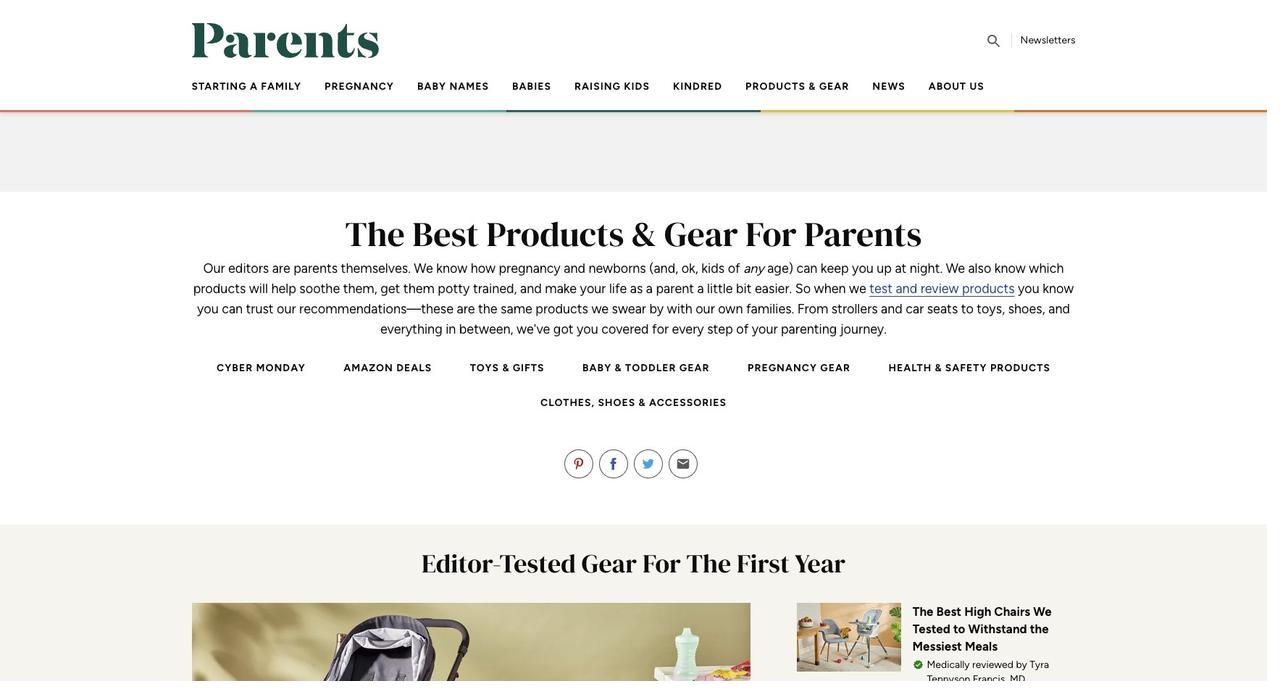 Task type: vqa. For each thing, say whether or not it's contained in the screenshot.
left Products
yes



Task type: describe. For each thing, give the bounding box(es) containing it.
best for products
[[413, 210, 479, 258]]

about
[[929, 80, 967, 93]]

any
[[744, 261, 764, 277]]

editor-
[[422, 546, 500, 582]]

themselves.
[[341, 261, 411, 277]]

0 vertical spatial of
[[728, 261, 740, 277]]

newsletters
[[1021, 34, 1076, 46]]

test
[[870, 281, 893, 297]]

night.
[[910, 261, 943, 277]]

at
[[895, 261, 907, 277]]

for inside the you know you can trust our recommendations—these are the same products we swear by with our own families. from strollers and car seats to toys, shoes, and everything in between, we've got you covered for every step of your parenting journey.
[[652, 322, 669, 338]]

& for baby & toddler gear
[[615, 362, 622, 375]]

we inside the you know you can trust our recommendations—these are the same products we swear by with our own families. from strollers and car seats to toys, shoes, and everything in between, we've got you covered for every step of your parenting journey.
[[592, 301, 609, 317]]

first
[[737, 546, 790, 582]]

toys & gifts
[[470, 362, 545, 375]]

names
[[450, 80, 489, 93]]

editors
[[228, 261, 269, 277]]

covered
[[602, 322, 649, 338]]

clothes,
[[541, 397, 595, 409]]

between,
[[459, 322, 513, 338]]

seats
[[927, 301, 958, 317]]

how
[[471, 261, 496, 277]]

the for messiest
[[1030, 622, 1049, 637]]

gear inside header navigation
[[819, 80, 849, 93]]

& for health & safety products
[[935, 362, 942, 375]]

to inside the best high chairs we tested to withstand the messiest meals
[[953, 622, 965, 637]]

year
[[795, 546, 846, 582]]

1 horizontal spatial a
[[646, 281, 653, 297]]

baby for baby & toddler gear
[[583, 362, 612, 375]]

when
[[814, 281, 846, 297]]

ingenuity beanstalk high chair stands next to a chair image
[[797, 604, 901, 672]]

get
[[381, 281, 400, 297]]

by
[[649, 301, 664, 317]]

also
[[968, 261, 991, 277]]

2 horizontal spatial products
[[962, 281, 1015, 297]]

& for toys & gifts
[[502, 362, 510, 375]]

up
[[877, 261, 892, 277]]

products & gear link
[[746, 80, 849, 93]]

which
[[1029, 261, 1064, 277]]

stroller and car seat combo image
[[192, 604, 750, 682]]

cyber monday link
[[217, 362, 306, 375]]

the best high chairs we tested to withstand the messiest meals link
[[797, 604, 1076, 682]]

know inside age) can keep you up at night. we also know which products will help soothe them, get them potty trained, and make your life as a parent a little bit easier. so when we
[[995, 261, 1026, 277]]

potty
[[438, 281, 470, 297]]

pregnancy for pregnancy "link"
[[325, 80, 394, 93]]

baby & toddler gear
[[583, 362, 710, 375]]

toys & gifts link
[[470, 362, 545, 375]]

baby & toddler gear link
[[583, 362, 710, 375]]

know inside the you know you can trust our recommendations—these are the same products we swear by with our own families. from strollers and car seats to toys, shoes, and everything in between, we've got you covered for every step of your parenting journey.
[[1043, 281, 1074, 297]]

0 horizontal spatial know
[[436, 261, 468, 277]]

clothes, shoes & accessories link
[[541, 397, 727, 409]]

journey.
[[840, 322, 887, 338]]

amazon
[[344, 362, 393, 375]]

products inside age) can keep you up at night. we also know which products will help soothe them, get them potty trained, and make your life as a parent a little bit easier. so when we
[[193, 281, 246, 297]]

ok,
[[682, 261, 698, 277]]

families.
[[746, 301, 794, 317]]

cyber monday
[[217, 362, 306, 375]]

from
[[798, 301, 828, 317]]

parents
[[804, 210, 922, 258]]

1 vertical spatial for
[[643, 546, 681, 582]]

editor-tested gear for the first year
[[422, 546, 846, 582]]

your inside age) can keep you up at night. we also know which products will help soothe them, get them potty trained, and make your life as a parent a little bit easier. so when we
[[580, 281, 606, 297]]

gifts
[[513, 362, 545, 375]]

chairs
[[994, 605, 1031, 619]]

baby names link
[[417, 80, 489, 93]]

little
[[707, 281, 733, 297]]

newborns
[[589, 261, 646, 277]]

clothes, shoes & accessories
[[541, 397, 727, 409]]

0 horizontal spatial we
[[414, 261, 433, 277]]

0 horizontal spatial tested
[[500, 546, 576, 582]]

help
[[271, 281, 296, 297]]

products inside header navigation
[[746, 80, 806, 93]]

pregnancy for pregnancy gear
[[748, 362, 817, 375]]

health & safety products link
[[889, 362, 1051, 375]]

cyber
[[217, 362, 253, 375]]

about us
[[929, 80, 984, 93]]

we inside age) can keep you up at night. we also know which products will help soothe them, get them potty trained, and make your life as a parent a little bit easier. so when we
[[849, 281, 866, 297]]

got
[[553, 322, 574, 338]]

us
[[970, 80, 984, 93]]

0 horizontal spatial products
[[486, 210, 624, 258]]

kindred
[[673, 80, 722, 93]]

amazon deals
[[344, 362, 432, 375]]

with
[[667, 301, 692, 317]]

header navigation
[[180, 75, 1076, 107]]

trained,
[[473, 281, 517, 297]]

withstand
[[968, 622, 1027, 637]]

amazon deals link
[[344, 362, 432, 375]]

news
[[873, 80, 905, 93]]

a inside navigation
[[250, 80, 258, 93]]

raising kids
[[575, 80, 650, 93]]

review
[[921, 281, 959, 297]]

parenting
[[781, 322, 837, 338]]

1 our from the left
[[277, 301, 296, 317]]

kids
[[624, 80, 650, 93]]

newsletters button
[[1021, 34, 1076, 46]]

the best high chairs we tested to withstand the messiest meals
[[913, 605, 1052, 654]]

and inside age) can keep you up at night. we also know which products will help soothe them, get them potty trained, and make your life as a parent a little bit easier. so when we
[[520, 281, 542, 297]]

2 vertical spatial products
[[990, 362, 1051, 375]]



Task type: locate. For each thing, give the bounding box(es) containing it.
in
[[446, 322, 456, 338]]

we up test and review products link
[[946, 261, 965, 277]]

1 vertical spatial products
[[486, 210, 624, 258]]

1 vertical spatial best
[[937, 605, 962, 619]]

2 horizontal spatial a
[[697, 281, 704, 297]]

0 horizontal spatial the
[[345, 210, 405, 258]]

products down "our"
[[193, 281, 246, 297]]

0 horizontal spatial can
[[222, 301, 243, 317]]

make
[[545, 281, 577, 297]]

products down make
[[536, 301, 588, 317]]

know down 'which' on the top of page
[[1043, 281, 1074, 297]]

the inside the you know you can trust our recommendations—these are the same products we swear by with our own families. from strollers and car seats to toys, shoes, and everything in between, we've got you covered for every step of your parenting journey.
[[478, 301, 498, 317]]

0 vertical spatial your
[[580, 281, 606, 297]]

0 vertical spatial tested
[[500, 546, 576, 582]]

0 horizontal spatial best
[[413, 210, 479, 258]]

1 horizontal spatial best
[[937, 605, 962, 619]]

1 horizontal spatial we
[[946, 261, 965, 277]]

a left family
[[250, 80, 258, 93]]

the for the best products & gear for parents
[[345, 210, 405, 258]]

1 horizontal spatial the
[[686, 546, 731, 582]]

for
[[652, 322, 669, 338], [643, 546, 681, 582]]

0 horizontal spatial baby
[[417, 80, 446, 93]]

of left any
[[728, 261, 740, 277]]

the up between,
[[478, 301, 498, 317]]

soothe
[[299, 281, 340, 297]]

swear
[[612, 301, 646, 317]]

strollers
[[832, 301, 878, 317]]

you
[[852, 261, 874, 277], [1018, 281, 1040, 297], [197, 301, 219, 317], [577, 322, 598, 338]]

1 horizontal spatial are
[[457, 301, 475, 317]]

we left swear
[[592, 301, 609, 317]]

tested
[[500, 546, 576, 582], [913, 622, 951, 637]]

so
[[795, 281, 811, 297]]

monday
[[256, 362, 306, 375]]

2 horizontal spatial products
[[990, 362, 1051, 375]]

every
[[672, 322, 704, 338]]

1 vertical spatial to
[[953, 622, 965, 637]]

recommendations—these
[[299, 301, 454, 317]]

shoes
[[598, 397, 636, 409]]

our down help on the top of the page
[[277, 301, 296, 317]]

you know you can trust our recommendations—these are the same products we swear by with our own families. from strollers and car seats to toys, shoes, and everything in between, we've got you covered for every step of your parenting journey.
[[197, 281, 1074, 338]]

1 horizontal spatial baby
[[583, 362, 612, 375]]

a right as
[[646, 281, 653, 297]]

raising kids link
[[575, 80, 650, 93]]

baby inside header navigation
[[417, 80, 446, 93]]

baby for baby names
[[417, 80, 446, 93]]

you down "our"
[[197, 301, 219, 317]]

our
[[277, 301, 296, 317], [696, 301, 715, 317]]

pregnancy inside header navigation
[[325, 80, 394, 93]]

high
[[965, 605, 991, 619]]

kindred link
[[673, 80, 722, 93]]

keep
[[821, 261, 849, 277]]

& inside header navigation
[[809, 80, 816, 93]]

the left first
[[686, 546, 731, 582]]

toys,
[[977, 301, 1005, 317]]

gear
[[819, 80, 849, 93], [664, 210, 738, 258], [680, 362, 710, 375], [820, 362, 851, 375], [582, 546, 637, 582]]

1 vertical spatial the
[[686, 546, 731, 582]]

1 horizontal spatial tested
[[913, 622, 951, 637]]

search image
[[985, 32, 1002, 50]]

the
[[345, 210, 405, 258], [913, 605, 934, 619]]

we've
[[517, 322, 550, 338]]

1 vertical spatial pregnancy
[[748, 362, 817, 375]]

toys
[[470, 362, 499, 375]]

0 vertical spatial to
[[961, 301, 974, 317]]

car
[[906, 301, 924, 317]]

best up how
[[413, 210, 479, 258]]

1 horizontal spatial our
[[696, 301, 715, 317]]

products up toys,
[[962, 281, 1015, 297]]

know right also
[[995, 261, 1026, 277]]

starting a family link
[[192, 80, 301, 93]]

are up help on the top of the page
[[272, 261, 290, 277]]

the up messiest
[[913, 605, 934, 619]]

are
[[272, 261, 290, 277], [457, 301, 475, 317]]

2 our from the left
[[696, 301, 715, 317]]

your left life
[[580, 281, 606, 297]]

tested inside the best high chairs we tested to withstand the messiest meals
[[913, 622, 951, 637]]

our down little
[[696, 301, 715, 317]]

age)
[[767, 261, 793, 277]]

can inside age) can keep you up at night. we also know which products will help soothe them, get them potty trained, and make your life as a parent a little bit easier. so when we
[[797, 261, 818, 277]]

a left little
[[697, 281, 704, 297]]

visit parents' homepage image
[[192, 23, 379, 58]]

1 vertical spatial we
[[592, 301, 609, 317]]

can left trust
[[222, 301, 243, 317]]

2 horizontal spatial the
[[1030, 622, 1049, 637]]

to left toys,
[[961, 301, 974, 317]]

your inside the you know you can trust our recommendations—these are the same products we swear by with our own families. from strollers and car seats to toys, shoes, and everything in between, we've got you covered for every step of your parenting journey.
[[752, 322, 778, 338]]

0 horizontal spatial products
[[193, 281, 246, 297]]

know up the potty
[[436, 261, 468, 277]]

2 horizontal spatial know
[[1043, 281, 1074, 297]]

1 vertical spatial can
[[222, 301, 243, 317]]

0 vertical spatial we
[[849, 281, 866, 297]]

deals
[[396, 362, 432, 375]]

1 horizontal spatial the
[[913, 605, 934, 619]]

0 horizontal spatial the
[[478, 301, 498, 317]]

and
[[564, 261, 585, 277], [520, 281, 542, 297], [896, 281, 917, 297], [881, 301, 903, 317], [1049, 301, 1070, 317]]

you left up
[[852, 261, 874, 277]]

banner
[[0, 0, 1267, 112]]

the for same
[[478, 301, 498, 317]]

can inside the you know you can trust our recommendations—these are the same products we swear by with our own families. from strollers and car seats to toys, shoes, and everything in between, we've got you covered for every step of your parenting journey.
[[222, 301, 243, 317]]

0 horizontal spatial we
[[592, 301, 609, 317]]

we inside age) can keep you up at night. we also know which products will help soothe them, get them potty trained, and make your life as a parent a little bit easier. so when we
[[946, 261, 965, 277]]

and down test at the right top
[[881, 301, 903, 317]]

baby up shoes
[[583, 362, 612, 375]]

0 vertical spatial baby
[[417, 80, 446, 93]]

& for products & gear
[[809, 80, 816, 93]]

1 horizontal spatial pregnancy
[[748, 362, 817, 375]]

your down families.
[[752, 322, 778, 338]]

best inside the best high chairs we tested to withstand the messiest meals
[[937, 605, 962, 619]]

of right step
[[736, 322, 749, 338]]

you right got
[[577, 322, 598, 338]]

1 horizontal spatial we
[[849, 281, 866, 297]]

products inside the you know you can trust our recommendations—these are the same products we swear by with our own families. from strollers and car seats to toys, shoes, and everything in between, we've got you covered for every step of your parenting journey.
[[536, 301, 588, 317]]

best
[[413, 210, 479, 258], [937, 605, 962, 619]]

a
[[250, 80, 258, 93], [646, 281, 653, 297], [697, 281, 704, 297]]

meals
[[965, 640, 998, 654]]

bit
[[736, 281, 752, 297]]

pregnancy
[[325, 80, 394, 93], [748, 362, 817, 375]]

0 vertical spatial the
[[478, 301, 498, 317]]

the best products & gear for parents
[[345, 210, 922, 258]]

1 vertical spatial your
[[752, 322, 778, 338]]

we right chairs
[[1033, 605, 1052, 619]]

1 vertical spatial the
[[913, 605, 934, 619]]

&
[[809, 80, 816, 93], [632, 210, 657, 258], [502, 362, 510, 375], [615, 362, 622, 375], [935, 362, 942, 375], [639, 397, 646, 409]]

are inside the you know you can trust our recommendations—these are the same products we swear by with our own families. from strollers and car seats to toys, shoes, and everything in between, we've got you covered for every step of your parenting journey.
[[457, 301, 475, 317]]

best for high
[[937, 605, 962, 619]]

health & safety products
[[889, 362, 1051, 375]]

the inside the best high chairs we tested to withstand the messiest meals
[[1030, 622, 1049, 637]]

everything
[[380, 322, 443, 338]]

1 horizontal spatial your
[[752, 322, 778, 338]]

the
[[478, 301, 498, 317], [686, 546, 731, 582], [1030, 622, 1049, 637]]

about us link
[[929, 80, 984, 93]]

to inside the you know you can trust our recommendations—these are the same products we swear by with our own families. from strollers and car seats to toys, shoes, and everything in between, we've got you covered for every step of your parenting journey.
[[961, 301, 974, 317]]

and down the pregnancy
[[520, 281, 542, 297]]

0 vertical spatial products
[[746, 80, 806, 93]]

them
[[403, 281, 435, 297]]

products & gear
[[746, 80, 849, 93]]

health
[[889, 362, 932, 375]]

of
[[728, 261, 740, 277], [736, 322, 749, 338]]

we
[[414, 261, 433, 277], [946, 261, 965, 277], [1033, 605, 1052, 619]]

2 horizontal spatial we
[[1033, 605, 1052, 619]]

you up shoes,
[[1018, 281, 1040, 297]]

our editors are parents themselves. we know how pregnancy and newborns (and, ok, kids of any
[[203, 261, 764, 277]]

0 vertical spatial the
[[345, 210, 405, 258]]

1 horizontal spatial products
[[536, 301, 588, 317]]

step
[[707, 322, 733, 338]]

0 horizontal spatial our
[[277, 301, 296, 317]]

test and review products
[[870, 281, 1015, 297]]

1 vertical spatial are
[[457, 301, 475, 317]]

babies
[[512, 80, 551, 93]]

and up make
[[564, 261, 585, 277]]

0 horizontal spatial a
[[250, 80, 258, 93]]

parents
[[294, 261, 338, 277]]

and down 'at'
[[896, 281, 917, 297]]

safety
[[945, 362, 987, 375]]

life
[[609, 281, 627, 297]]

the for the best high chairs we tested to withstand the messiest meals
[[913, 605, 934, 619]]

the up themselves.
[[345, 210, 405, 258]]

we up strollers at the right top of page
[[849, 281, 866, 297]]

products
[[193, 281, 246, 297], [962, 281, 1015, 297], [536, 301, 588, 317]]

to down high
[[953, 622, 965, 637]]

1 horizontal spatial products
[[746, 80, 806, 93]]

we up them
[[414, 261, 433, 277]]

1 vertical spatial tested
[[913, 622, 951, 637]]

our
[[203, 261, 225, 277]]

baby left names at top left
[[417, 80, 446, 93]]

the inside the best high chairs we tested to withstand the messiest meals
[[913, 605, 934, 619]]

0 vertical spatial pregnancy
[[325, 80, 394, 93]]

baby names
[[417, 80, 489, 93]]

0 vertical spatial for
[[652, 322, 669, 338]]

can
[[797, 261, 818, 277], [222, 301, 243, 317]]

and right shoes,
[[1049, 301, 1070, 317]]

0 vertical spatial are
[[272, 261, 290, 277]]

parent
[[656, 281, 694, 297]]

we
[[849, 281, 866, 297], [592, 301, 609, 317]]

baby
[[417, 80, 446, 93], [583, 362, 612, 375]]

0 horizontal spatial pregnancy
[[325, 80, 394, 93]]

can up the so
[[797, 261, 818, 277]]

own
[[718, 301, 743, 317]]

0 horizontal spatial your
[[580, 281, 606, 297]]

news link
[[873, 80, 905, 93]]

pregnancy gear
[[748, 362, 851, 375]]

starting
[[192, 80, 247, 93]]

accessories
[[649, 397, 727, 409]]

we inside the best high chairs we tested to withstand the messiest meals
[[1033, 605, 1052, 619]]

1 vertical spatial of
[[736, 322, 749, 338]]

the down chairs
[[1030, 622, 1049, 637]]

trust
[[246, 301, 274, 317]]

banner containing newsletters
[[0, 0, 1267, 112]]

pregnancy link
[[325, 80, 394, 93]]

best left high
[[937, 605, 962, 619]]

are down the potty
[[457, 301, 475, 317]]

1 horizontal spatial know
[[995, 261, 1026, 277]]

1 vertical spatial baby
[[583, 362, 612, 375]]

2 vertical spatial the
[[1030, 622, 1049, 637]]

1 horizontal spatial can
[[797, 261, 818, 277]]

them,
[[343, 281, 377, 297]]

of inside the you know you can trust our recommendations—these are the same products we swear by with our own families. from strollers and car seats to toys, shoes, and everything in between, we've got you covered for every step of your parenting journey.
[[736, 322, 749, 338]]

you inside age) can keep you up at night. we also know which products will help soothe them, get them potty trained, and make your life as a parent a little bit easier. so when we
[[852, 261, 874, 277]]

0 vertical spatial can
[[797, 261, 818, 277]]

0 vertical spatial best
[[413, 210, 479, 258]]

0 horizontal spatial are
[[272, 261, 290, 277]]



